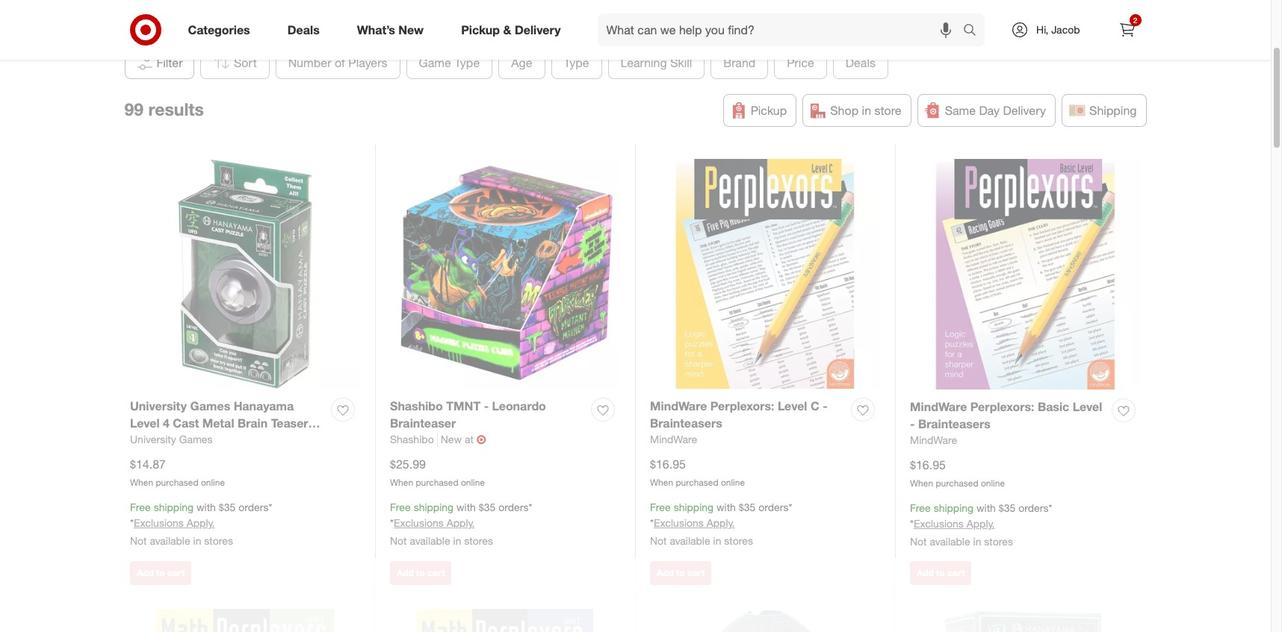 Task type: vqa. For each thing, say whether or not it's contained in the screenshot.
$14.87
yes



Task type: describe. For each thing, give the bounding box(es) containing it.
hi, jacob
[[1036, 23, 1080, 36]]

online inside the $25.99 when purchased online
[[461, 477, 485, 488]]

jacob
[[1051, 23, 1080, 36]]

$25.99 when purchased online
[[390, 457, 485, 488]]

99
[[124, 98, 143, 119]]

1 horizontal spatial $16.95
[[910, 458, 946, 473]]

when inside $14.87 when purchased online
[[130, 477, 153, 488]]

pickup
[[461, 22, 500, 37]]

what's new
[[357, 22, 424, 37]]

$25.99
[[390, 457, 426, 472]]

hi,
[[1036, 23, 1048, 36]]

pickup & delivery
[[461, 22, 561, 37]]

deals
[[287, 22, 320, 37]]

results
[[148, 98, 204, 119]]

what's
[[357, 22, 395, 37]]

&
[[503, 22, 511, 37]]

online inside $14.87 when purchased online
[[201, 477, 225, 488]]

2
[[1133, 16, 1137, 25]]

1 horizontal spatial $16.95 when purchased online
[[910, 458, 1005, 489]]

deals link
[[275, 13, 338, 46]]

0 horizontal spatial $16.95 when purchased online
[[650, 457, 745, 488]]

purchased inside $14.87 when purchased online
[[156, 477, 198, 488]]

$14.87 when purchased online
[[130, 457, 225, 488]]

categories link
[[175, 13, 269, 46]]

pickup & delivery link
[[448, 13, 579, 46]]

delivery
[[515, 22, 561, 37]]



Task type: locate. For each thing, give the bounding box(es) containing it.
apply.
[[187, 517, 215, 530], [447, 517, 475, 530], [707, 517, 735, 530], [967, 518, 995, 531]]

available
[[150, 535, 190, 548], [410, 535, 450, 548], [670, 535, 710, 548], [930, 536, 970, 548]]

free shipping with $35 orders* * exclusions apply. not available in stores
[[130, 502, 272, 548], [390, 502, 532, 548], [650, 502, 792, 548], [910, 502, 1052, 548]]

when
[[130, 477, 153, 488], [390, 477, 413, 488], [650, 477, 673, 488], [910, 478, 933, 489]]

not
[[130, 535, 147, 548], [390, 535, 407, 548], [650, 535, 667, 548], [910, 536, 927, 548]]

with
[[196, 502, 216, 514], [456, 502, 476, 514], [716, 502, 736, 514], [976, 502, 996, 515]]

purchased
[[156, 477, 198, 488], [416, 477, 458, 488], [676, 477, 718, 488], [936, 478, 978, 489]]

new
[[398, 22, 424, 37]]

search button
[[956, 13, 992, 49]]

exclusions
[[134, 517, 184, 530], [394, 517, 444, 530], [654, 517, 704, 530], [914, 518, 964, 531]]

What can we help you find? suggestions appear below search field
[[597, 13, 967, 46]]

$14.87
[[130, 457, 166, 472]]

0 horizontal spatial $16.95
[[650, 457, 686, 472]]

purchased inside the $25.99 when purchased online
[[416, 477, 458, 488]]

free
[[130, 502, 151, 514], [390, 502, 411, 514], [650, 502, 671, 514], [910, 502, 931, 515]]

shipping
[[154, 502, 194, 514], [414, 502, 454, 514], [674, 502, 714, 514], [934, 502, 974, 515]]

*
[[130, 517, 134, 530], [390, 517, 394, 530], [650, 517, 654, 530], [910, 518, 914, 531]]

2 link
[[1111, 13, 1143, 46]]

in
[[193, 535, 201, 548], [453, 535, 461, 548], [713, 535, 721, 548], [973, 536, 981, 548]]

orders*
[[238, 502, 272, 514], [498, 502, 532, 514], [758, 502, 792, 514], [1018, 502, 1052, 515]]

when inside the $25.99 when purchased online
[[390, 477, 413, 488]]

$16.95
[[650, 457, 686, 472], [910, 458, 946, 473]]

online
[[201, 477, 225, 488], [461, 477, 485, 488], [721, 477, 745, 488], [981, 478, 1005, 489]]

$16.95 when purchased online
[[650, 457, 745, 488], [910, 458, 1005, 489]]

99 results
[[124, 98, 204, 119]]

categories
[[188, 22, 250, 37]]

what's new link
[[344, 13, 442, 46]]

stores
[[204, 535, 233, 548], [464, 535, 493, 548], [724, 535, 753, 548], [984, 536, 1013, 548]]

search
[[956, 24, 992, 39]]

$35
[[219, 502, 236, 514], [479, 502, 496, 514], [739, 502, 755, 514], [999, 502, 1015, 515]]

exclusions apply. button
[[134, 516, 215, 531], [394, 516, 475, 531], [654, 516, 735, 531], [914, 517, 995, 532]]



